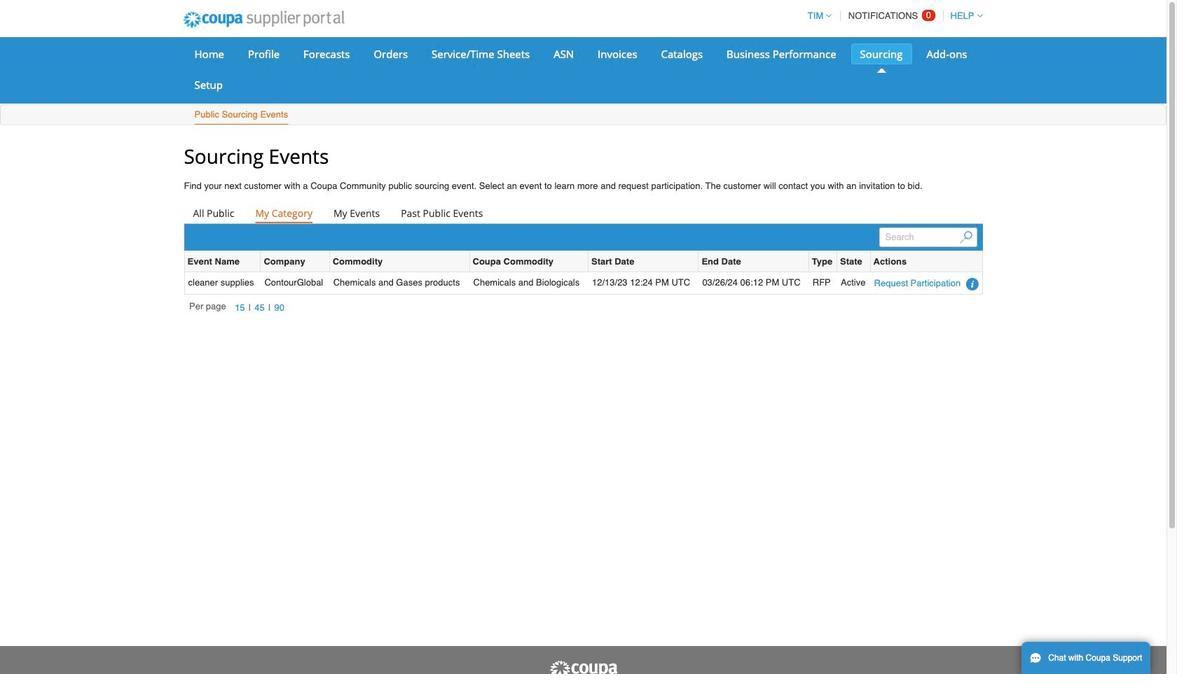 Task type: vqa. For each thing, say whether or not it's contained in the screenshot.
top navigation
yes



Task type: describe. For each thing, give the bounding box(es) containing it.
Search text field
[[879, 228, 977, 248]]

0 vertical spatial coupa supplier portal image
[[173, 2, 354, 37]]

search image
[[960, 231, 973, 244]]



Task type: locate. For each thing, give the bounding box(es) containing it.
0 horizontal spatial coupa supplier portal image
[[173, 2, 354, 37]]

1 horizontal spatial coupa supplier portal image
[[548, 661, 618, 675]]

0 horizontal spatial navigation
[[189, 301, 288, 316]]

1 horizontal spatial navigation
[[802, 2, 983, 29]]

navigation
[[802, 2, 983, 29], [189, 301, 288, 316]]

1 vertical spatial coupa supplier portal image
[[548, 661, 618, 675]]

1 vertical spatial navigation
[[189, 301, 288, 316]]

tab list
[[184, 204, 983, 224]]

0 vertical spatial navigation
[[802, 2, 983, 29]]

coupa supplier portal image
[[173, 2, 354, 37], [548, 661, 618, 675]]



